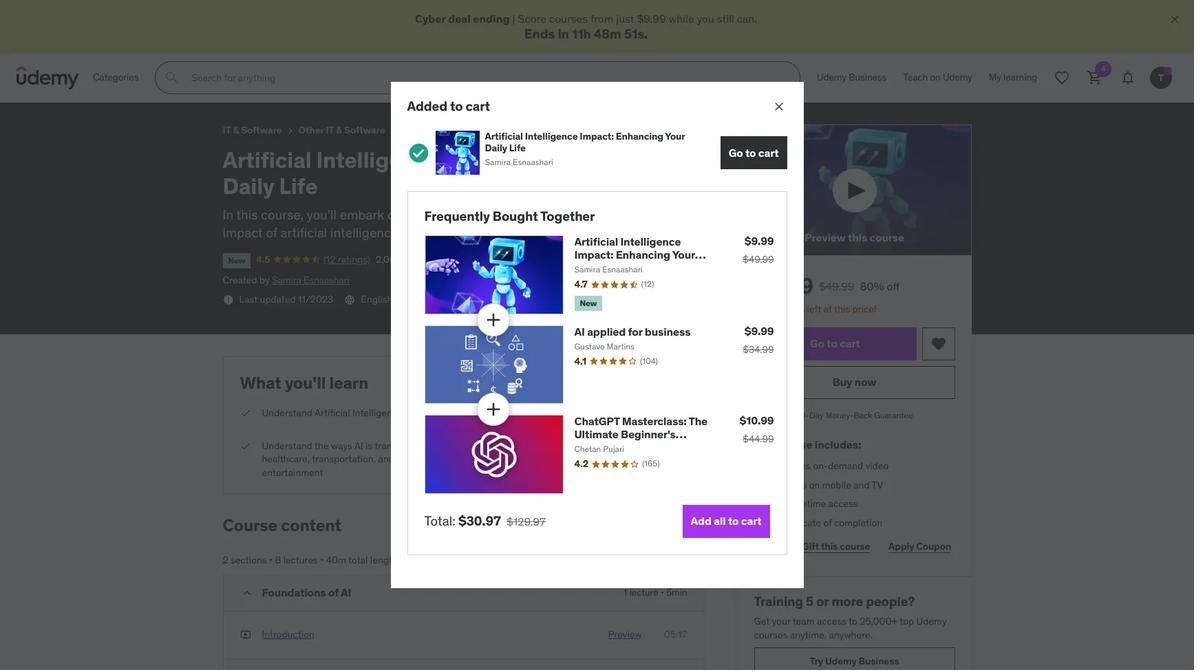 Task type: locate. For each thing, give the bounding box(es) containing it.
xsmall image
[[388, 125, 399, 136], [223, 295, 234, 306], [472, 407, 483, 421], [240, 440, 251, 453], [754, 498, 765, 512], [754, 517, 765, 531]]

xsmall image left the discover
[[472, 407, 483, 421]]

1 horizontal spatial of
[[328, 586, 339, 600]]

xsmall image up share
[[754, 517, 765, 531]]

new up created
[[228, 255, 245, 266]]

104 reviews element
[[640, 356, 658, 367]]

of down course,
[[266, 225, 277, 241]]

1 vertical spatial and
[[378, 453, 394, 466]]

11/2023
[[298, 293, 333, 306]]

xsmall image down small image
[[240, 629, 251, 642]]

xsmall image left full
[[754, 498, 765, 512]]

learn
[[330, 372, 369, 394]]

0 horizontal spatial on
[[388, 206, 402, 223]]

what you'll learn
[[240, 372, 369, 394]]

artificial intelligence impact: enhancing your daily life in this course, you'll embark on an interactive journey to explore the real-world impact of artificial intelligence.
[[223, 146, 688, 241]]

1 horizontal spatial software
[[344, 124, 385, 136]]

frequently
[[425, 208, 490, 225]]

small image
[[240, 587, 254, 601]]

0 horizontal spatial &
[[233, 124, 239, 136]]

healthcare,
[[262, 453, 310, 466]]

0 horizontal spatial •
[[269, 555, 273, 567]]

hours
[[779, 303, 805, 316]]

0 horizontal spatial preview
[[608, 629, 642, 641]]

enhancing
[[166, 6, 221, 20], [616, 130, 664, 143], [528, 146, 638, 174], [616, 248, 671, 262]]

added to cart dialog
[[391, 82, 804, 588]]

the
[[595, 206, 614, 223], [547, 421, 561, 433], [315, 440, 329, 452]]

go to cart inside added to cart dialog
[[729, 146, 779, 160]]

on left 'an'
[[388, 206, 402, 223]]

1 horizontal spatial go
[[811, 337, 825, 351]]

1 horizontal spatial on
[[809, 479, 820, 491]]

course inside preview this course button
[[870, 231, 905, 245]]

0 vertical spatial new
[[228, 255, 245, 266]]

ai left enhances
[[554, 407, 562, 420]]

2 vertical spatial of
[[328, 586, 339, 600]]

xsmall image left healthcare,
[[240, 440, 251, 453]]

on-
[[814, 460, 828, 472]]

go to cart button
[[721, 137, 787, 170], [754, 328, 917, 361]]

to inside artificial intelligence impact: enhancing your daily life in this course, you'll embark on an interactive journey to explore the real-world impact of artificial intelligence.
[[534, 206, 546, 223]]

of down full lifetime access
[[824, 517, 832, 529]]

teach on udemy link
[[895, 61, 981, 94]]

1 horizontal spatial new
[[580, 298, 597, 309]]

you'll up artificial
[[307, 206, 337, 223]]

business left teach
[[849, 71, 887, 84]]

and down transforming
[[378, 453, 394, 466]]

enhancing inside artificial intelligence impact: enhancing your daily life
[[616, 248, 671, 262]]

to inside button
[[729, 514, 739, 528]]

1 vertical spatial of
[[824, 517, 832, 529]]

daily
[[249, 6, 275, 20], [485, 142, 507, 154], [223, 172, 275, 201], [575, 261, 600, 275]]

and inside discover how ai enhances productivity and efficiency in the workplace
[[662, 407, 678, 420]]

this inside button
[[848, 231, 868, 245]]

from
[[591, 12, 614, 25]]

understand up personal
[[494, 440, 545, 452]]

course up off
[[870, 231, 905, 245]]

pujari
[[603, 444, 625, 455]]

go to cart button down at
[[754, 328, 917, 361]]

• left 8
[[269, 555, 273, 567]]

certificate of completion
[[776, 517, 883, 529]]

and for understand the ways ai is transforming healthcare, transportation, and entertainment
[[378, 453, 394, 466]]

impact
[[223, 225, 263, 241]]

you
[[697, 12, 715, 25]]

2,000 students
[[376, 253, 442, 266]]

impact: inside artificial intelligence impact: enhancing your daily life samira esnaashari
[[580, 130, 614, 143]]

1 horizontal spatial samira
[[485, 157, 511, 167]]

english right closed captions image
[[420, 293, 452, 306]]

xsmall image for last updated 11/2023
[[223, 295, 234, 306]]

0 horizontal spatial english
[[361, 293, 393, 306]]

you'll up understand artificial intelligence
[[285, 372, 326, 394]]

1 vertical spatial your
[[772, 616, 791, 628]]

0 vertical spatial go to cart button
[[721, 137, 787, 170]]

explore
[[549, 206, 592, 223]]

ratings)
[[338, 253, 370, 266]]

artificial right artificial intelligence impact: enhancing your daily life image
[[485, 130, 523, 143]]

1 horizontal spatial artificial intelligence impact: enhancing your daily life
[[575, 235, 695, 275]]

$49.99
[[743, 253, 774, 266], [819, 280, 855, 294]]

how inside discover how ai enhances productivity and efficiency in the workplace
[[534, 407, 551, 420]]

english for english
[[361, 293, 393, 306]]

1 vertical spatial access
[[817, 616, 847, 628]]

40m
[[326, 555, 346, 567]]

$49.99 up "11"
[[743, 253, 774, 266]]

your
[[223, 6, 247, 20], [665, 130, 685, 143], [642, 146, 688, 174], [673, 248, 695, 262]]

$9.99 inside the $9.99 $34.99
[[745, 324, 774, 338]]

artificial up the ways
[[315, 407, 350, 420]]

0 horizontal spatial your
[[633, 440, 651, 452]]

on up full lifetime access
[[809, 479, 820, 491]]

1 vertical spatial artificial intelligence impact: enhancing your daily life
[[575, 235, 695, 275]]

0 vertical spatial $49.99
[[743, 253, 774, 266]]

1 vertical spatial how
[[547, 440, 565, 452]]

go to cart down close modal icon
[[729, 146, 779, 160]]

0 vertical spatial on
[[930, 71, 941, 84]]

the left the ways
[[315, 440, 329, 452]]

2 horizontal spatial and
[[854, 479, 870, 491]]

business down anywhere. at the right of page
[[859, 656, 900, 668]]

try udemy business link
[[754, 648, 955, 671]]

preview down 1
[[608, 629, 642, 641]]

courses down get at the bottom right of page
[[754, 629, 788, 642]]

access
[[829, 498, 858, 510], [817, 616, 847, 628]]

bought
[[493, 208, 538, 225]]

samira right artificial intelligence impact: enhancing your daily life image
[[485, 157, 511, 167]]

1 horizontal spatial &
[[336, 124, 342, 136]]

go to cart button down close modal icon
[[721, 137, 787, 170]]

esnaashari
[[513, 157, 554, 167], [602, 265, 643, 275], [304, 274, 350, 287]]

understand down what you'll learn
[[262, 407, 313, 420]]

access down mobile
[[829, 498, 858, 510]]

0 vertical spatial course
[[870, 231, 905, 245]]

2 & from the left
[[336, 124, 342, 136]]

2 vertical spatial and
[[854, 479, 870, 491]]

the left real-
[[595, 206, 614, 223]]

of for certificate of completion
[[824, 517, 832, 529]]

|
[[513, 12, 516, 25]]

this right at
[[835, 303, 851, 316]]

gift
[[803, 541, 819, 553]]

esnaashari up bought at top left
[[513, 157, 554, 167]]

ai inside understand the ways ai is transforming healthcare, transportation, and entertainment
[[355, 440, 363, 452]]

and left the
[[662, 407, 678, 420]]

• left 40m
[[320, 555, 324, 567]]

0 horizontal spatial and
[[378, 453, 394, 466]]

2 it from the left
[[326, 124, 334, 136]]

1 vertical spatial courses
[[754, 629, 788, 642]]

1 horizontal spatial $49.99
[[819, 280, 855, 294]]

life inside artificial intelligence impact: enhancing your daily life in this course, you'll embark on an interactive journey to explore the real-world impact of artificial intelligence.
[[279, 172, 318, 201]]

0 horizontal spatial $49.99
[[743, 253, 774, 266]]

intelligence inside artificial intelligence impact: enhancing your daily life samira esnaashari
[[525, 130, 578, 143]]

1 vertical spatial preview
[[608, 629, 642, 641]]

0 vertical spatial go to cart
[[729, 146, 779, 160]]

course,
[[261, 206, 304, 223]]

preview inside button
[[805, 231, 846, 245]]

0 horizontal spatial software
[[241, 124, 282, 136]]

apply coupon button
[[885, 533, 955, 561]]

ai left can
[[567, 440, 576, 452]]

artificial intelligence impact: enhancing your daily life up the submit search image
[[11, 6, 297, 20]]

2 english from the left
[[420, 293, 452, 306]]

software right other
[[344, 124, 385, 136]]

12 reviews element
[[642, 279, 654, 291]]

software
[[241, 124, 282, 136], [344, 124, 385, 136]]

the left workplace
[[547, 421, 561, 433]]

in
[[557, 26, 568, 42], [537, 421, 545, 433]]

of for foundations of ai
[[328, 586, 339, 600]]

ai left is
[[355, 440, 363, 452]]

an
[[405, 206, 420, 223]]

courses left from
[[549, 12, 588, 25]]

udemy business
[[817, 71, 887, 84]]

0 horizontal spatial new
[[228, 255, 245, 266]]

introduction
[[262, 629, 315, 641]]

try
[[810, 656, 824, 668]]

1 vertical spatial on
[[388, 206, 402, 223]]

your up (165)
[[633, 440, 651, 452]]

this up impact
[[236, 206, 258, 223]]

it
[[223, 124, 231, 136], [326, 124, 334, 136]]

ending
[[473, 12, 510, 25]]

ends
[[523, 26, 554, 42]]

cart up artificial intelligence at the top of page
[[466, 98, 490, 115]]

esnaashari up (12)
[[602, 265, 643, 275]]

ai inside discover how ai enhances productivity and efficiency in the workplace
[[554, 407, 562, 420]]

intelligence
[[58, 6, 121, 20], [442, 124, 495, 136], [525, 130, 578, 143], [316, 146, 439, 174], [621, 235, 681, 249], [353, 407, 403, 420]]

esnaashari down (12
[[304, 274, 350, 287]]

can.
[[737, 12, 758, 25]]

teach on udemy
[[904, 71, 973, 84]]

gift this course link
[[799, 533, 874, 561]]

of down 40m
[[328, 586, 339, 600]]

understand for understand the ways ai is transforming healthcare, transportation, and entertainment
[[262, 440, 313, 452]]

understand how ai can become your personal assistant
[[494, 440, 651, 466]]

0 horizontal spatial it
[[223, 124, 231, 136]]

$49.99 inside added to cart dialog
[[743, 253, 774, 266]]

on right teach
[[930, 71, 941, 84]]

introduction button
[[262, 629, 315, 642]]

esnaashari inside artificial intelligence impact: enhancing your daily life samira esnaashari
[[513, 157, 554, 167]]

ai up gustavo
[[575, 325, 585, 338]]

0 horizontal spatial esnaashari
[[304, 274, 350, 287]]

0 vertical spatial business
[[849, 71, 887, 84]]

xsmall image left personal
[[472, 440, 483, 453]]

in inside discover how ai enhances productivity and efficiency in the workplace
[[537, 421, 545, 433]]

software left other
[[241, 124, 282, 136]]

1 vertical spatial business
[[859, 656, 900, 668]]

0 vertical spatial you'll
[[307, 206, 337, 223]]

enhancing inside artificial intelligence impact: enhancing your daily life in this course, you'll embark on an interactive journey to explore the real-world impact of artificial intelligence.
[[528, 146, 638, 174]]

0 horizontal spatial go to cart
[[729, 146, 779, 160]]

cyber
[[415, 12, 446, 25]]

0 vertical spatial of
[[266, 225, 277, 241]]

courses
[[549, 12, 588, 25], [754, 629, 788, 642]]

your inside training 5 or more people? get your team access to 25,000+ top udemy courses anytime, anywhere.
[[772, 616, 791, 628]]

0 horizontal spatial go
[[729, 146, 743, 160]]

ai inside understand how ai can become your personal assistant
[[567, 440, 576, 452]]

last
[[239, 293, 258, 306]]

1 english from the left
[[361, 293, 393, 306]]

ai inside ai applied for business gustavo martins
[[575, 325, 585, 338]]

and inside 40 mins on-demand video access on mobile and tv
[[854, 479, 870, 491]]

1 horizontal spatial the
[[547, 421, 561, 433]]

$9.99 inside $9.99 $49.99
[[745, 234, 774, 248]]

how inside understand how ai can become your personal assistant
[[547, 440, 565, 452]]

new down 4.7
[[580, 298, 597, 309]]

0 vertical spatial how
[[534, 407, 551, 420]]

new inside added to cart dialog
[[580, 298, 597, 309]]

1 horizontal spatial preview
[[805, 231, 846, 245]]

1 horizontal spatial esnaashari
[[513, 157, 554, 167]]

and left tv
[[854, 479, 870, 491]]

$49.99 inside $9.99 $49.99 80% off
[[819, 280, 855, 294]]

cart
[[466, 98, 490, 115], [759, 146, 779, 160], [840, 337, 861, 351], [742, 514, 762, 528]]

assistant
[[534, 453, 572, 466]]

1 horizontal spatial your
[[772, 616, 791, 628]]

2 horizontal spatial esnaashari
[[602, 265, 643, 275]]

0 horizontal spatial artificial intelligence impact: enhancing your daily life
[[11, 6, 297, 20]]

05:17
[[664, 629, 688, 641]]

cart down price!
[[840, 337, 861, 351]]

samira esnaashari
[[575, 265, 643, 275]]

2 horizontal spatial of
[[824, 517, 832, 529]]

0 vertical spatial courses
[[549, 12, 588, 25]]

preview up $9.99 $49.99 80% off on the right of page
[[805, 231, 846, 245]]

in right 'efficiency'
[[537, 421, 545, 433]]

you'll inside artificial intelligence impact: enhancing your daily life in this course, you'll embark on an interactive journey to explore the real-world impact of artificial intelligence.
[[307, 206, 337, 223]]

$129.97
[[507, 515, 546, 529]]

2 horizontal spatial •
[[661, 587, 664, 599]]

preview for preview this course
[[805, 231, 846, 245]]

new
[[228, 255, 245, 266], [580, 298, 597, 309]]

this
[[236, 206, 258, 223], [848, 231, 868, 245], [835, 303, 851, 316], [821, 541, 838, 553]]

1 horizontal spatial english
[[420, 293, 452, 306]]

• for 1
[[661, 587, 664, 599]]

understand inside understand how ai can become your personal assistant
[[494, 440, 545, 452]]

2 vertical spatial on
[[809, 479, 820, 491]]

• left 5min
[[661, 587, 664, 599]]

1 horizontal spatial and
[[662, 407, 678, 420]]

created by samira esnaashari
[[223, 274, 350, 287]]

artificial down it & software link
[[223, 146, 312, 174]]

gustavo
[[575, 341, 605, 352]]

0 vertical spatial and
[[662, 407, 678, 420]]

2 vertical spatial course
[[840, 541, 871, 553]]

0 vertical spatial in
[[557, 26, 568, 42]]

1 vertical spatial $49.99
[[819, 280, 855, 294]]

and inside understand the ways ai is transforming healthcare, transportation, and entertainment
[[378, 453, 394, 466]]

how right the discover
[[534, 407, 551, 420]]

lecture
[[630, 587, 659, 599]]

$10.99 $44.99
[[740, 414, 774, 446]]

to inside training 5 or more people? get your team access to 25,000+ top udemy courses anytime, anywhere.
[[849, 616, 858, 628]]

1 it from the left
[[223, 124, 231, 136]]

price!
[[853, 303, 877, 316]]

and for 40 mins on-demand video access on mobile and tv
[[854, 479, 870, 491]]

embark
[[340, 206, 384, 223]]

0 vertical spatial go
[[729, 146, 743, 160]]

understand the ways ai is transforming healthcare, transportation, and entertainment
[[262, 440, 430, 479]]

how for understand
[[547, 440, 565, 452]]

1 vertical spatial new
[[580, 298, 597, 309]]

2 vertical spatial the
[[315, 440, 329, 452]]

cart right the all on the bottom of page
[[742, 514, 762, 528]]

1 horizontal spatial it
[[326, 124, 334, 136]]

1 vertical spatial the
[[547, 421, 561, 433]]

$49.99 up at
[[819, 280, 855, 294]]

course up mins on the bottom right of the page
[[778, 438, 813, 452]]

2 horizontal spatial the
[[595, 206, 614, 223]]

samira
[[485, 157, 511, 167], [575, 265, 600, 275], [272, 274, 301, 287]]

the inside artificial intelligence impact: enhancing your daily life in this course, you'll embark on an interactive journey to explore the real-world impact of artificial intelligence.
[[595, 206, 614, 223]]

this up 80%
[[848, 231, 868, 245]]

0 vertical spatial your
[[633, 440, 651, 452]]

course inside gift this course link
[[840, 541, 871, 553]]

become
[[596, 440, 631, 452]]

you'll
[[307, 206, 337, 223], [285, 372, 326, 394]]

0 horizontal spatial of
[[266, 225, 277, 241]]

on
[[930, 71, 941, 84], [388, 206, 402, 223], [809, 479, 820, 491]]

xsmall image
[[285, 125, 296, 136], [240, 407, 251, 421], [472, 440, 483, 453], [240, 629, 251, 642]]

your inside artificial intelligence impact: enhancing your daily life samira esnaashari
[[665, 130, 685, 143]]

understand up healthcare,
[[262, 440, 313, 452]]

in right ends
[[557, 26, 568, 42]]

165 reviews element
[[642, 459, 660, 470]]

how up assistant
[[547, 440, 565, 452]]

0 vertical spatial the
[[595, 206, 614, 223]]

lectures
[[283, 555, 318, 567]]

go to cart button inside added to cart dialog
[[721, 137, 787, 170]]

understand inside understand the ways ai is transforming healthcare, transportation, and entertainment
[[262, 440, 313, 452]]

1 vertical spatial in
[[537, 421, 545, 433]]

0 horizontal spatial the
[[315, 440, 329, 452]]

0 horizontal spatial samira
[[272, 274, 301, 287]]

intelligence.
[[330, 225, 401, 241]]

preview for preview
[[608, 629, 642, 641]]

access down or
[[817, 616, 847, 628]]

2 sections • 8 lectures • 40m total length
[[223, 555, 398, 567]]

english right the course language icon
[[361, 293, 393, 306]]

1 horizontal spatial in
[[557, 26, 568, 42]]

course down completion
[[840, 541, 871, 553]]

artificial intelligence impact: enhancing your daily life up (12)
[[575, 235, 695, 275]]

ai down 40m
[[341, 586, 351, 600]]

1 horizontal spatial go to cart
[[811, 337, 861, 351]]

xsmall image left last
[[223, 295, 234, 306]]

world
[[645, 206, 677, 223]]

2 horizontal spatial samira
[[575, 265, 600, 275]]

go to cart down at
[[811, 337, 861, 351]]

1 horizontal spatial courses
[[754, 629, 788, 642]]

0 horizontal spatial in
[[537, 421, 545, 433]]

0 vertical spatial preview
[[805, 231, 846, 245]]

just
[[617, 12, 635, 25]]

intelligence inside artificial intelligence link
[[442, 124, 495, 136]]

0 vertical spatial access
[[829, 498, 858, 510]]

0 horizontal spatial courses
[[549, 12, 588, 25]]

understand artificial intelligence
[[262, 407, 403, 420]]

foundations of ai
[[262, 586, 351, 600]]

your right get at the bottom right of page
[[772, 616, 791, 628]]

samira up last updated 11/2023
[[272, 274, 301, 287]]

samira up 4.7
[[575, 265, 600, 275]]

back
[[854, 410, 873, 421]]



Task type: vqa. For each thing, say whether or not it's contained in the screenshot.
(aml
no



Task type: describe. For each thing, give the bounding box(es) containing it.
lifetime
[[794, 498, 826, 510]]

last updated 11/2023
[[239, 293, 333, 306]]

40 mins on-demand video access on mobile and tv
[[776, 460, 889, 491]]

(12)
[[642, 279, 654, 289]]

artificial intelligence link
[[402, 122, 495, 139]]

other it & software link
[[299, 122, 385, 139]]

xsmall image down what
[[240, 407, 251, 421]]

updated
[[260, 293, 296, 306]]

productivity
[[609, 407, 660, 420]]

2 software from the left
[[344, 124, 385, 136]]

1 & from the left
[[233, 124, 239, 136]]

the inside discover how ai enhances productivity and efficiency in the workplace
[[547, 421, 561, 433]]

11h 48m 50s
[[571, 26, 646, 42]]

more
[[832, 594, 864, 610]]

courses inside training 5 or more people? get your team access to 25,000+ top udemy courses anytime, anywhere.
[[754, 629, 788, 642]]

1 vertical spatial go to cart
[[811, 337, 861, 351]]

cyber deal ending | score courses from just $9.99 while you still can. ends in 11h 48m 50s .
[[415, 12, 758, 42]]

understand for understand artificial intelligence
[[262, 407, 313, 420]]

your inside understand how ai can become your personal assistant
[[633, 440, 651, 452]]

ai applied for business gustavo martins
[[575, 325, 691, 352]]

get
[[754, 616, 770, 628]]

anytime,
[[791, 629, 827, 642]]

in inside cyber deal ending | score courses from just $9.99 while you still can. ends in 11h 48m 50s .
[[557, 26, 568, 42]]

cart inside button
[[742, 514, 762, 528]]

sections
[[231, 555, 267, 567]]

course
[[223, 515, 278, 537]]

2
[[223, 555, 228, 567]]

mobile
[[823, 479, 852, 491]]

4.2
[[575, 458, 589, 470]]

.
[[646, 26, 649, 42]]

artificial intelligence
[[402, 124, 495, 136]]

other
[[299, 124, 324, 136]]

share
[[758, 541, 784, 553]]

chetan pujari
[[575, 444, 625, 455]]

daily inside artificial intelligence impact: enhancing your daily life
[[575, 261, 600, 275]]

2 horizontal spatial on
[[930, 71, 941, 84]]

ultimate
[[575, 428, 619, 442]]

• for 2
[[269, 555, 273, 567]]

masterclass:
[[622, 415, 687, 428]]

1 software from the left
[[241, 124, 282, 136]]

5
[[806, 594, 814, 610]]

1 horizontal spatial •
[[320, 555, 324, 567]]

total: $30.97 $129.97
[[425, 513, 546, 530]]

xsmall image for full lifetime access
[[754, 498, 765, 512]]

preview this course
[[805, 231, 905, 245]]

artificial intelligence impact: enhancing your daily life link
[[575, 235, 706, 275]]

this right gift
[[821, 541, 838, 553]]

ai applied for business link
[[575, 325, 691, 338]]

impact: inside artificial intelligence impact: enhancing your daily life in this course, you'll embark on an interactive journey to explore the real-world impact of artificial intelligence.
[[444, 146, 523, 174]]

in
[[223, 206, 234, 223]]

enhances
[[565, 407, 606, 420]]

left
[[807, 303, 822, 316]]

$49.99 for $9.99 $49.99 80% off
[[819, 280, 855, 294]]

close image
[[1169, 12, 1182, 26]]

xsmall image right other it & software link
[[388, 125, 399, 136]]

discover
[[494, 407, 531, 420]]

$9.99 inside cyber deal ending | score courses from just $9.99 while you still can. ends in 11h 48m 50s .
[[637, 12, 666, 25]]

anywhere.
[[829, 629, 873, 642]]

$44.99
[[743, 433, 774, 446]]

samira inside artificial intelligence impact: enhancing your daily life samira esnaashari
[[485, 157, 511, 167]]

buy
[[833, 376, 853, 389]]

chetan
[[575, 444, 601, 455]]

course for gift this course
[[840, 541, 871, 553]]

score
[[518, 12, 547, 25]]

$9.99 $49.99
[[743, 234, 774, 266]]

guide!
[[575, 441, 608, 455]]

4.7
[[575, 278, 588, 291]]

course language image
[[344, 295, 356, 306]]

life inside artificial intelligence impact: enhancing your daily life samira esnaashari
[[509, 142, 526, 154]]

still
[[717, 12, 735, 25]]

while
[[669, 12, 695, 25]]

discover how ai enhances productivity and efficiency in the workplace
[[494, 407, 678, 433]]

mins
[[791, 460, 811, 472]]

artificial up samira esnaashari
[[575, 235, 618, 249]]

30-
[[796, 410, 810, 421]]

close modal image
[[772, 100, 786, 114]]

on inside artificial intelligence impact: enhancing your daily life in this course, you'll embark on an interactive journey to explore the real-world impact of artificial intelligence.
[[388, 206, 402, 223]]

1 vertical spatial go
[[811, 337, 825, 351]]

$9.99 for $9.99 $34.99
[[745, 324, 774, 338]]

25,000+
[[860, 616, 898, 628]]

$10.99
[[740, 414, 774, 428]]

understand for understand how ai can become your personal assistant
[[494, 440, 545, 452]]

daily inside artificial intelligence impact: enhancing your daily life samira esnaashari
[[485, 142, 507, 154]]

enhancing inside artificial intelligence impact: enhancing your daily life samira esnaashari
[[616, 130, 664, 143]]

artificial intelligence impact: enhancing your daily life image
[[436, 131, 480, 175]]

it & software
[[223, 124, 282, 136]]

ai for understand
[[567, 440, 576, 452]]

foundations
[[262, 586, 326, 600]]

xsmall image for certificate of completion
[[754, 517, 765, 531]]

artificial intelligence impact: enhancing your daily life inside added to cart dialog
[[575, 235, 695, 275]]

wishlist image
[[931, 336, 947, 353]]

submit search image
[[164, 70, 181, 86]]

deal
[[448, 12, 471, 25]]

chatgpt masterclass: the ultimate beginner's guide! link
[[575, 415, 708, 455]]

xsmall image left other
[[285, 125, 296, 136]]

this
[[754, 438, 776, 452]]

ways
[[331, 440, 352, 452]]

martins
[[607, 341, 635, 352]]

includes:
[[815, 438, 862, 452]]

artificial up "udemy" image
[[11, 6, 56, 20]]

chatgpt
[[575, 415, 620, 428]]

course for preview this course
[[870, 231, 905, 245]]

completion
[[835, 517, 883, 529]]

intelligence inside artificial intelligence impact: enhancing your daily life link
[[621, 235, 681, 249]]

closed captions image
[[404, 295, 415, 306]]

artificial inside artificial intelligence impact: enhancing your daily life samira esnaashari
[[485, 130, 523, 143]]

of inside artificial intelligence impact: enhancing your daily life in this course, you'll embark on an interactive journey to explore the real-world impact of artificial intelligence.
[[266, 225, 277, 241]]

training 5 or more people? get your team access to 25,000+ top udemy courses anytime, anywhere.
[[754, 594, 947, 642]]

courses inside cyber deal ending | score courses from just $9.99 while you still can. ends in 11h 48m 50s .
[[549, 12, 588, 25]]

intelligence inside artificial intelligence impact: enhancing your daily life in this course, you'll embark on an interactive journey to explore the real-world impact of artificial intelligence.
[[316, 146, 439, 174]]

1 vertical spatial go to cart button
[[754, 328, 917, 361]]

how for discover
[[534, 407, 551, 420]]

0 vertical spatial artificial intelligence impact: enhancing your daily life
[[11, 6, 297, 20]]

your inside artificial intelligence impact: enhancing your daily life in this course, you'll embark on an interactive journey to explore the real-world impact of artificial intelligence.
[[642, 146, 688, 174]]

$9.99 $34.99
[[743, 324, 774, 356]]

$9.99 for $9.99 $49.99 80% off
[[754, 272, 814, 301]]

artificial down the added
[[402, 124, 440, 136]]

$9.99 for $9.99 $49.99
[[745, 234, 774, 248]]

students
[[405, 253, 442, 266]]

transportation,
[[312, 453, 376, 466]]

buy now
[[833, 376, 877, 389]]

artificial
[[281, 225, 327, 241]]

[auto]
[[455, 293, 481, 306]]

can
[[578, 440, 593, 452]]

udemy inside training 5 or more people? get your team access to 25,000+ top udemy courses anytime, anywhere.
[[917, 616, 947, 628]]

ai for discover
[[554, 407, 562, 420]]

content
[[281, 515, 342, 537]]

udemy image
[[17, 66, 79, 90]]

1 vertical spatial you'll
[[285, 372, 326, 394]]

all
[[714, 514, 726, 528]]

english for english [auto]
[[420, 293, 452, 306]]

artificial inside artificial intelligence impact: enhancing your daily life in this course, you'll embark on an interactive journey to explore the real-world impact of artificial intelligence.
[[223, 146, 312, 174]]

or
[[817, 594, 829, 610]]

on inside 40 mins on-demand video access on mobile and tv
[[809, 479, 820, 491]]

chatgpt masterclass: the ultimate beginner's guide!
[[575, 415, 708, 455]]

4.1
[[575, 355, 587, 367]]

access inside training 5 or more people? get your team access to 25,000+ top udemy courses anytime, anywhere.
[[817, 616, 847, 628]]

full
[[776, 498, 792, 510]]

cart down close modal icon
[[759, 146, 779, 160]]

teach
[[904, 71, 928, 84]]

tv
[[872, 479, 884, 491]]

course content
[[223, 515, 342, 537]]

go inside added to cart dialog
[[729, 146, 743, 160]]

$30.97
[[459, 513, 501, 530]]

1 vertical spatial course
[[778, 438, 813, 452]]

this inside artificial intelligence impact: enhancing your daily life in this course, you'll embark on an interactive journey to explore the real-world impact of artificial intelligence.
[[236, 206, 258, 223]]

total:
[[425, 513, 456, 530]]

beginner's
[[621, 428, 676, 442]]

ai for foundations
[[341, 586, 351, 600]]

xsmall image for discover how ai enhances productivity and efficiency in the workplace
[[472, 407, 483, 421]]

daily inside artificial intelligence impact: enhancing your daily life in this course, you'll embark on an interactive journey to explore the real-world impact of artificial intelligence.
[[223, 172, 275, 201]]

demand
[[828, 460, 864, 472]]

$49.99 for $9.99 $49.99
[[743, 253, 774, 266]]

length
[[370, 555, 398, 567]]

xsmall image for understand the ways ai is transforming healthcare, transportation, and entertainment
[[240, 440, 251, 453]]

the inside understand the ways ai is transforming healthcare, transportation, and entertainment
[[315, 440, 329, 452]]

add all to cart
[[691, 514, 762, 528]]

business
[[645, 325, 691, 338]]



